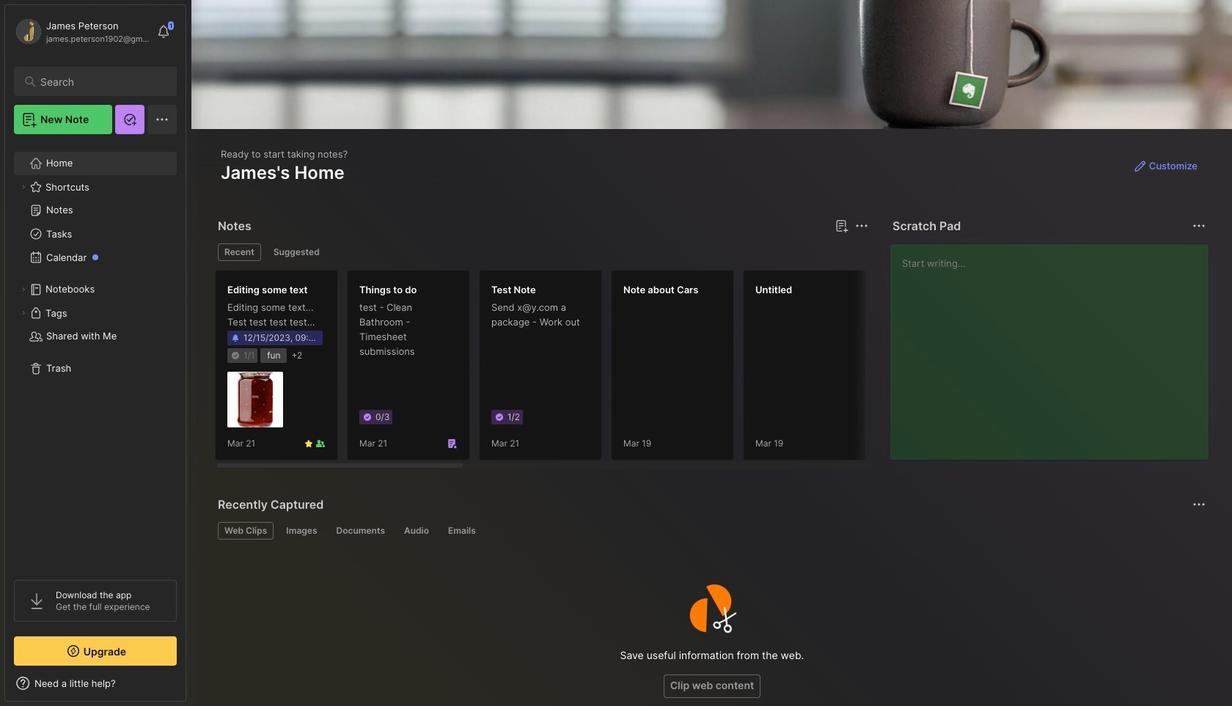 Task type: locate. For each thing, give the bounding box(es) containing it.
1 vertical spatial tab list
[[218, 522, 1203, 540]]

0 vertical spatial more actions image
[[853, 217, 871, 235]]

1 horizontal spatial more actions image
[[1190, 496, 1208, 513]]

row group
[[215, 270, 1232, 469]]

more actions image
[[853, 217, 871, 235], [1190, 496, 1208, 513]]

1 vertical spatial more actions image
[[1190, 496, 1208, 513]]

None search field
[[40, 73, 164, 90]]

Account field
[[14, 17, 150, 46]]

tab list
[[218, 243, 866, 261], [218, 522, 1203, 540]]

0 vertical spatial tab list
[[218, 243, 866, 261]]

expand tags image
[[19, 309, 28, 318]]

More actions field
[[851, 216, 872, 236], [1189, 216, 1209, 236], [1189, 494, 1209, 515]]

Search text field
[[40, 75, 164, 89]]

tab
[[218, 243, 261, 261], [267, 243, 326, 261], [218, 522, 274, 540], [280, 522, 324, 540], [330, 522, 392, 540], [397, 522, 436, 540], [441, 522, 482, 540]]

tree
[[5, 143, 186, 567]]



Task type: vqa. For each thing, say whether or not it's contained in the screenshot.
2nd 'tab list' from the top of the page
yes



Task type: describe. For each thing, give the bounding box(es) containing it.
WHAT'S NEW field
[[5, 672, 186, 695]]

expand notebooks image
[[19, 285, 28, 294]]

1 tab list from the top
[[218, 243, 866, 261]]

main element
[[0, 0, 191, 706]]

more actions image
[[1190, 217, 1208, 235]]

click to collapse image
[[185, 679, 196, 697]]

2 tab list from the top
[[218, 522, 1203, 540]]

tree inside main element
[[5, 143, 186, 567]]

none search field inside main element
[[40, 73, 164, 90]]

thumbnail image
[[227, 372, 283, 428]]

Start writing… text field
[[902, 244, 1208, 448]]

0 horizontal spatial more actions image
[[853, 217, 871, 235]]



